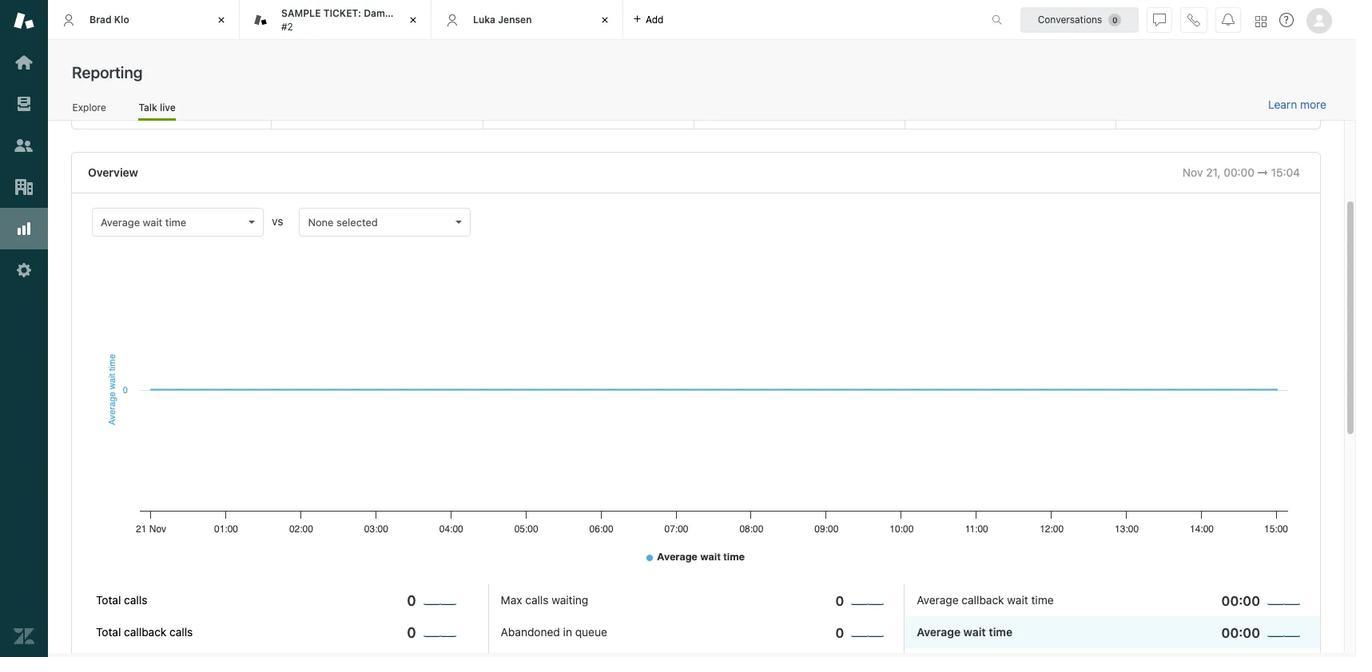 Task type: locate. For each thing, give the bounding box(es) containing it.
close image inside brad klo tab
[[213, 12, 229, 28]]

tabs tab list
[[48, 0, 975, 40]]

admin image
[[14, 260, 34, 281]]

main element
[[0, 0, 48, 657]]

more
[[1301, 98, 1327, 111]]

1 close image from the left
[[213, 12, 229, 28]]

luka
[[473, 13, 496, 25]]

explore link
[[72, 101, 107, 118]]

learn more link
[[1269, 98, 1327, 112]]

tab containing sample ticket: damaged product
[[240, 0, 448, 40]]

klo
[[114, 13, 129, 25]]

add
[[646, 13, 664, 25]]

zendesk image
[[14, 626, 34, 647]]

damaged
[[364, 7, 409, 19]]

1 horizontal spatial close image
[[405, 12, 421, 28]]

brad
[[90, 13, 112, 25]]

close image
[[213, 12, 229, 28], [405, 12, 421, 28]]

zendesk products image
[[1256, 16, 1267, 27]]

get started image
[[14, 52, 34, 73]]

2 close image from the left
[[405, 12, 421, 28]]

reporting
[[72, 63, 143, 82]]

button displays agent's chat status as invisible. image
[[1154, 13, 1166, 26]]

brad klo
[[90, 13, 129, 25]]

product
[[411, 7, 448, 19]]

views image
[[14, 94, 34, 114]]

ticket:
[[324, 7, 361, 19]]

conversations button
[[1021, 7, 1139, 32]]

close image left #2 on the left of page
[[213, 12, 229, 28]]

reporting image
[[14, 218, 34, 239]]

add button
[[624, 0, 674, 39]]

get help image
[[1280, 13, 1294, 27]]

tab
[[240, 0, 448, 40]]

#2
[[281, 20, 293, 32]]

0 horizontal spatial close image
[[213, 12, 229, 28]]

close image left the luka at top
[[405, 12, 421, 28]]

luka jensen
[[473, 13, 532, 25]]

luka jensen tab
[[432, 0, 624, 40]]



Task type: vqa. For each thing, say whether or not it's contained in the screenshot.
Add at the top of page
yes



Task type: describe. For each thing, give the bounding box(es) containing it.
explore
[[72, 101, 106, 113]]

jensen
[[498, 13, 532, 25]]

learn
[[1269, 98, 1298, 111]]

customers image
[[14, 135, 34, 156]]

sample
[[281, 7, 321, 19]]

talk live link
[[139, 101, 176, 121]]

learn more
[[1269, 98, 1327, 111]]

organizations image
[[14, 177, 34, 197]]

live
[[160, 101, 176, 113]]

zendesk support image
[[14, 10, 34, 31]]

talk
[[139, 101, 157, 113]]

talk live
[[139, 101, 176, 113]]

conversations
[[1038, 13, 1103, 25]]

notifications image
[[1222, 13, 1235, 26]]

sample ticket: damaged product #2
[[281, 7, 448, 32]]

close image
[[597, 12, 613, 28]]

brad klo tab
[[48, 0, 240, 40]]



